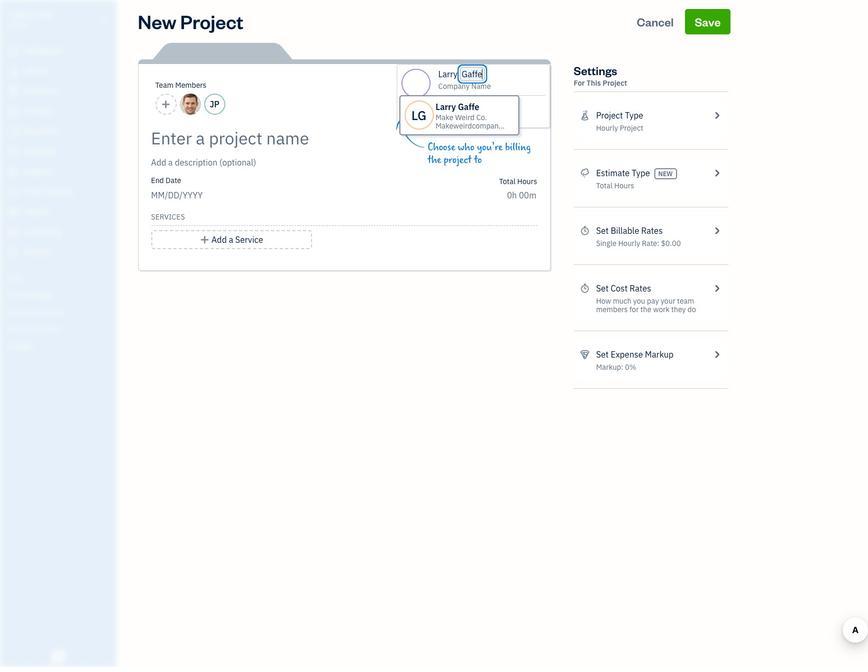 Task type: describe. For each thing, give the bounding box(es) containing it.
inc
[[41, 10, 56, 20]]

make
[[436, 113, 453, 122]]

set expense markup
[[596, 349, 674, 360]]

phone image
[[438, 114, 449, 122]]

how much you pay your team members for the work they do
[[596, 296, 696, 314]]

expense image
[[7, 147, 20, 157]]

estimates image
[[580, 167, 590, 179]]

add
[[212, 234, 227, 245]]

plus image
[[200, 233, 210, 246]]

services
[[151, 212, 185, 222]]

the inside choose who you're billing the project to
[[428, 154, 441, 166]]

turtle
[[8, 10, 39, 20]]

a
[[229, 234, 233, 245]]

rate
[[642, 239, 657, 248]]

cancel
[[637, 14, 674, 29]]

team
[[677, 296, 694, 306]]

set billable rates
[[596, 225, 663, 236]]

estimate image
[[7, 86, 20, 97]]

End date in  format text field
[[151, 190, 280, 201]]

type for estimate type
[[632, 168, 650, 178]]

expenses image
[[580, 348, 590, 361]]

Last Name text field
[[462, 69, 483, 79]]

who
[[458, 141, 475, 153]]

they
[[671, 305, 686, 314]]

co.
[[476, 113, 487, 122]]

single
[[596, 239, 617, 248]]

pay
[[647, 296, 659, 306]]

project inside settings for this project
[[603, 78, 627, 88]]

chevronright image for set expense markup
[[712, 348, 722, 361]]

new project
[[138, 9, 244, 34]]

save button
[[685, 9, 730, 34]]

Company Name text field
[[438, 81, 492, 91]]

date
[[166, 176, 181, 185]]

expense
[[611, 349, 643, 360]]

work
[[653, 305, 670, 314]]

to
[[474, 154, 482, 166]]

set for set billable rates
[[596, 225, 609, 236]]

settings image
[[8, 342, 113, 350]]

billable
[[611, 225, 639, 236]]

Project Description text field
[[151, 156, 442, 169]]

weird
[[455, 113, 475, 122]]

project type
[[596, 110, 643, 121]]

save
[[695, 14, 721, 29]]

0 horizontal spatial total
[[499, 177, 516, 186]]

rates for set billable rates
[[641, 225, 663, 236]]

billing
[[505, 141, 531, 153]]

hourly project
[[596, 123, 643, 133]]

larry gaffe make weird co. makeweirdcompany@weird.co
[[436, 102, 537, 131]]

type for project type
[[625, 110, 643, 121]]

chevronright image for set cost rates
[[712, 282, 722, 295]]

Email Address text field
[[454, 100, 502, 110]]

new
[[138, 9, 177, 34]]

team members
[[155, 80, 207, 90]]

lg
[[411, 107, 427, 124]]

$0.00
[[661, 239, 681, 248]]

markup: 0%
[[596, 362, 636, 372]]

project image
[[7, 167, 20, 177]]

:
[[657, 239, 659, 248]]

end date
[[151, 176, 181, 185]]

projects image
[[580, 109, 590, 122]]

Hourly Budget text field
[[507, 190, 537, 201]]

Project Name text field
[[151, 128, 442, 149]]

chevronright image for project type
[[712, 109, 722, 122]]

timetracking image for set billable rates
[[580, 224, 590, 237]]



Task type: locate. For each thing, give the bounding box(es) containing it.
how
[[596, 296, 611, 306]]

1 horizontal spatial total hours
[[596, 181, 634, 190]]

add a service
[[212, 234, 263, 245]]

owner
[[8, 21, 28, 29]]

the down 'choose'
[[428, 154, 441, 166]]

members
[[596, 305, 628, 314]]

rates for set cost rates
[[630, 283, 651, 294]]

new
[[658, 170, 673, 178]]

set
[[596, 225, 609, 236], [596, 283, 609, 294], [596, 349, 609, 360]]

choose who you're billing the project to
[[428, 141, 531, 166]]

larry
[[436, 102, 456, 112]]

your
[[661, 296, 675, 306]]

0 horizontal spatial hours
[[517, 177, 537, 186]]

type
[[625, 110, 643, 121], [632, 168, 650, 178]]

total hours
[[499, 177, 537, 186], [596, 181, 634, 190]]

timetracking image
[[580, 224, 590, 237], [580, 282, 590, 295]]

rates up you
[[630, 283, 651, 294]]

1 set from the top
[[596, 225, 609, 236]]

chevronright image for estimate type
[[712, 167, 722, 179]]

0 vertical spatial rates
[[641, 225, 663, 236]]

the
[[428, 154, 441, 166], [641, 305, 651, 314]]

total
[[499, 177, 516, 186], [596, 181, 613, 190]]

items and services image
[[8, 308, 113, 316]]

cancel button
[[627, 9, 683, 34]]

you
[[633, 296, 645, 306]]

members
[[175, 80, 207, 90]]

total hours up the hourly budget text field
[[499, 177, 537, 186]]

do
[[688, 305, 696, 314]]

set up markup:
[[596, 349, 609, 360]]

3 set from the top
[[596, 349, 609, 360]]

hourly down "project type"
[[596, 123, 618, 133]]

the inside how much you pay your team members for the work they do
[[641, 305, 651, 314]]

0 vertical spatial hourly
[[596, 123, 618, 133]]

freshbooks image
[[50, 650, 67, 663]]

2 timetracking image from the top
[[580, 282, 590, 295]]

rates up rate
[[641, 225, 663, 236]]

dashboard image
[[7, 46, 20, 57]]

1 horizontal spatial total
[[596, 181, 613, 190]]

turtle inc owner
[[8, 10, 56, 29]]

set up single
[[596, 225, 609, 236]]

for
[[574, 78, 585, 88]]

2 vertical spatial set
[[596, 349, 609, 360]]

project
[[444, 154, 472, 166]]

2 chevronright image from the top
[[712, 224, 722, 237]]

2 set from the top
[[596, 283, 609, 294]]

makeweirdcompany@weird.co
[[436, 121, 537, 131]]

choose
[[428, 141, 455, 153]]

set up how
[[596, 283, 609, 294]]

timetracking image for set cost rates
[[580, 282, 590, 295]]

1 vertical spatial set
[[596, 283, 609, 294]]

1 vertical spatial type
[[632, 168, 650, 178]]

invoice image
[[7, 106, 20, 117]]

payment image
[[7, 126, 20, 137]]

set for set expense markup
[[596, 349, 609, 360]]

settings
[[574, 63, 617, 78]]

1 horizontal spatial hours
[[614, 181, 634, 190]]

cost
[[611, 283, 628, 294]]

estimate type
[[596, 168, 650, 178]]

1 timetracking image from the top
[[580, 224, 590, 237]]

client image
[[7, 66, 20, 77]]

hourly
[[596, 123, 618, 133], [618, 239, 640, 248]]

report image
[[7, 247, 20, 258]]

total hours down estimate
[[596, 181, 634, 190]]

rates
[[641, 225, 663, 236], [630, 283, 651, 294]]

add team member image
[[161, 98, 171, 111]]

0 horizontal spatial the
[[428, 154, 441, 166]]

0 vertical spatial timetracking image
[[580, 224, 590, 237]]

gaffe
[[458, 102, 479, 112]]

for
[[630, 305, 639, 314]]

jp
[[210, 99, 219, 110]]

main element
[[0, 0, 143, 667]]

type left new
[[632, 168, 650, 178]]

type up hourly project
[[625, 110, 643, 121]]

hours up the hourly budget text field
[[517, 177, 537, 186]]

total up the hourly budget text field
[[499, 177, 516, 186]]

the right for
[[641, 305, 651, 314]]

Phone Number text field
[[454, 114, 504, 123]]

timetracking image left the billable
[[580, 224, 590, 237]]

0 vertical spatial chevronright image
[[712, 167, 722, 179]]

set for set cost rates
[[596, 283, 609, 294]]

0 vertical spatial set
[[596, 225, 609, 236]]

envelope image
[[438, 100, 449, 108]]

1 vertical spatial rates
[[630, 283, 651, 294]]

timetracking image left cost
[[580, 282, 590, 295]]

2 vertical spatial chevronright image
[[712, 348, 722, 361]]

0 horizontal spatial total hours
[[499, 177, 537, 186]]

chevronright image for set billable rates
[[712, 224, 722, 237]]

apps image
[[8, 274, 113, 283]]

settings for this project
[[574, 63, 627, 88]]

3 chevronright image from the top
[[712, 348, 722, 361]]

1 vertical spatial hourly
[[618, 239, 640, 248]]

single hourly rate : $0.00
[[596, 239, 681, 248]]

First Name text field
[[438, 69, 458, 79]]

1 vertical spatial the
[[641, 305, 651, 314]]

bank connections image
[[8, 325, 113, 333]]

total down estimate
[[596, 181, 613, 190]]

0 vertical spatial type
[[625, 110, 643, 121]]

service
[[235, 234, 263, 245]]

end
[[151, 176, 164, 185]]

0 vertical spatial chevronright image
[[712, 109, 722, 122]]

markup
[[645, 349, 674, 360]]

chevronright image
[[712, 167, 722, 179], [712, 282, 722, 295], [712, 348, 722, 361]]

1 vertical spatial timetracking image
[[580, 282, 590, 295]]

project
[[180, 9, 244, 34], [603, 78, 627, 88], [596, 110, 623, 121], [620, 123, 643, 133]]

2 chevronright image from the top
[[712, 282, 722, 295]]

1 chevronright image from the top
[[712, 109, 722, 122]]

estimate
[[596, 168, 630, 178]]

1 horizontal spatial the
[[641, 305, 651, 314]]

chart image
[[7, 227, 20, 238]]

money image
[[7, 207, 20, 217]]

hourly down set billable rates
[[618, 239, 640, 248]]

set cost rates
[[596, 283, 651, 294]]

1 chevronright image from the top
[[712, 167, 722, 179]]

you're
[[477, 141, 503, 153]]

team members image
[[8, 291, 113, 299]]

0 vertical spatial the
[[428, 154, 441, 166]]

timer image
[[7, 187, 20, 197]]

1 vertical spatial chevronright image
[[712, 282, 722, 295]]

hours down estimate type
[[614, 181, 634, 190]]

1 vertical spatial chevronright image
[[712, 224, 722, 237]]

0%
[[625, 362, 636, 372]]

team
[[155, 80, 174, 90]]

markup:
[[596, 362, 623, 372]]

this
[[587, 78, 601, 88]]

chevronright image
[[712, 109, 722, 122], [712, 224, 722, 237]]

add a service button
[[151, 230, 312, 249]]

much
[[613, 296, 632, 306]]

hours
[[517, 177, 537, 186], [614, 181, 634, 190]]



Task type: vqa. For each thing, say whether or not it's contained in the screenshot.
billing
yes



